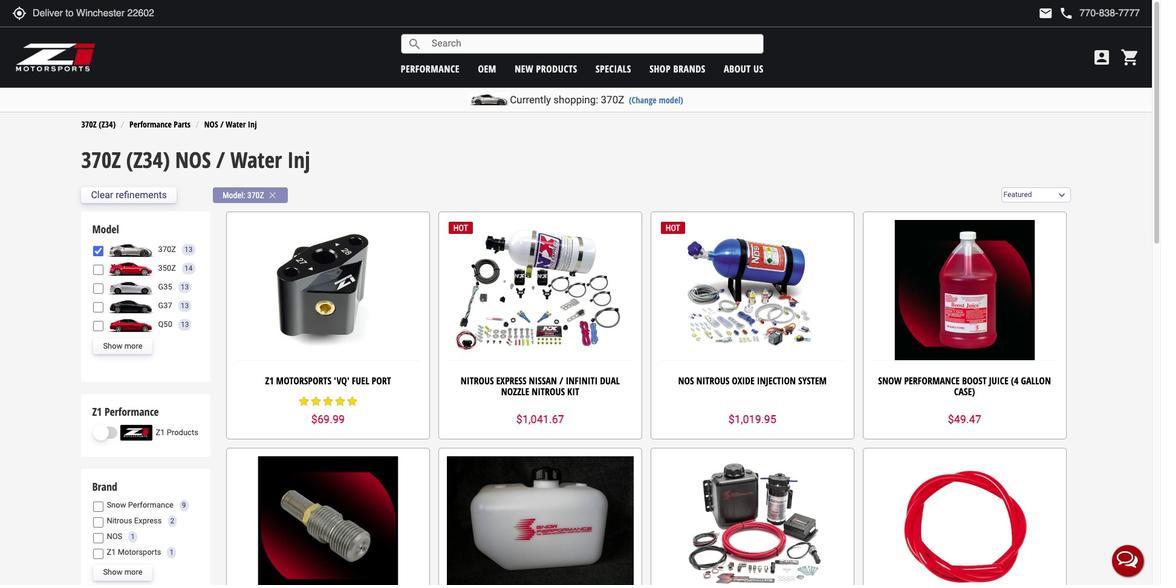 Task type: describe. For each thing, give the bounding box(es) containing it.
about us
[[724, 62, 764, 75]]

(4
[[1011, 374, 1019, 388]]

model)
[[659, 94, 683, 106]]

new
[[515, 62, 534, 75]]

dual
[[600, 374, 620, 388]]

phone link
[[1059, 6, 1140, 21]]

motorsports for z1 motorsports 'vq' fuel port
[[276, 374, 331, 388]]

performance parts link
[[129, 118, 191, 130]]

search
[[408, 37, 422, 51]]

1 vertical spatial water
[[230, 145, 282, 175]]

q50
[[158, 320, 172, 329]]

5 star from the left
[[346, 396, 358, 408]]

2
[[170, 517, 174, 525]]

370z for 370z
[[158, 245, 176, 254]]

performance link
[[401, 62, 460, 75]]

infiniti g35 coupe sedan v35 v36 skyline 2003 2004 2005 2006 2007 2008 3.5l vq35de revup rev up vq35hr z1 motorsports image
[[107, 279, 155, 295]]

nos for nos
[[107, 532, 122, 541]]

nissan 370z z34 2009 2010 2011 2012 2013 2014 2015 2016 2017 2018 2019 3.7l vq37vhr vhr nismo z1 motorsports image
[[107, 242, 155, 258]]

0 vertical spatial /
[[220, 118, 224, 130]]

370z (z34) nos / water inj
[[81, 145, 310, 175]]

brand
[[92, 480, 117, 494]]

z1 motorsports
[[107, 548, 161, 557]]

z1 products
[[156, 428, 198, 437]]

refinements
[[116, 189, 167, 201]]

nissan 350z z33 2003 2004 2005 2006 2007 2008 2009 vq35de 3.5l revup rev up vq35hr nismo z1 motorsports image
[[107, 261, 155, 276]]

more for model
[[124, 342, 143, 351]]

clear
[[91, 189, 113, 201]]

nozzle
[[501, 385, 529, 398]]

snow for snow performance boost juice (4 gallon case)
[[878, 374, 902, 388]]

shopping:
[[554, 94, 598, 106]]

show more button for model
[[93, 339, 152, 354]]

nitrous left kit
[[532, 385, 565, 398]]

$69.99
[[311, 413, 345, 426]]

us
[[754, 62, 764, 75]]

nos / water inj
[[204, 118, 257, 130]]

products
[[167, 428, 198, 437]]

gallon
[[1021, 374, 1051, 388]]

juice
[[989, 374, 1009, 388]]

port
[[372, 374, 391, 388]]

1 for nos
[[131, 533, 135, 541]]

nos nitrous oxide injection system
[[678, 374, 827, 388]]

0 vertical spatial inj
[[248, 118, 257, 130]]

nitrous down snow performance
[[107, 516, 132, 525]]

mail link
[[1039, 6, 1053, 21]]

snow for snow performance
[[107, 501, 126, 510]]

/ for nitrous express nissan / infiniti dual nozzle nitrous kit
[[560, 374, 563, 388]]

express for nitrous express nissan / infiniti dual nozzle nitrous kit
[[496, 374, 527, 388]]

g37
[[158, 301, 172, 310]]

show more for brand
[[103, 568, 143, 577]]

1 for z1 motorsports
[[170, 548, 174, 557]]

oem link
[[478, 62, 496, 75]]

account_box link
[[1089, 48, 1115, 67]]

14
[[185, 264, 193, 272]]

parts
[[174, 118, 191, 130]]

show more button for brand
[[93, 565, 152, 581]]

370z for 370z (z34) nos / water inj
[[81, 145, 121, 175]]

z1 for z1 performance
[[92, 404, 102, 419]]

infiniti
[[566, 374, 598, 388]]

shop brands link
[[650, 62, 706, 75]]

performance left parts
[[129, 118, 172, 130]]

performance parts
[[129, 118, 191, 130]]

performance for z1 performance
[[105, 404, 159, 419]]

currently shopping: 370z (change model)
[[510, 94, 683, 106]]

370z for 370z (z34)
[[81, 118, 97, 130]]

z1 performance
[[92, 404, 159, 419]]

(change model) link
[[629, 94, 683, 106]]

nitrous express
[[107, 516, 162, 525]]

oem
[[478, 62, 496, 75]]

new products
[[515, 62, 577, 75]]

370z inside model: 370z close
[[247, 190, 264, 200]]

$49.47
[[948, 413, 982, 426]]

0 vertical spatial water
[[226, 118, 246, 130]]

express for nitrous express
[[134, 516, 162, 525]]

mail
[[1039, 6, 1053, 21]]

account_box
[[1092, 48, 1112, 67]]

Search search field
[[422, 35, 763, 53]]

about us link
[[724, 62, 764, 75]]

$1,041.67
[[516, 413, 564, 426]]

close
[[267, 190, 278, 201]]

shopping_cart link
[[1118, 48, 1140, 67]]

z1 for z1 motorsports
[[107, 548, 116, 557]]

model
[[92, 222, 119, 237]]



Task type: locate. For each thing, give the bounding box(es) containing it.
motorsports for z1 motorsports
[[118, 548, 161, 557]]

nitrous left nozzle
[[461, 374, 494, 388]]

shop
[[650, 62, 671, 75]]

13 for g35
[[181, 283, 189, 291]]

show
[[103, 342, 122, 351], [103, 568, 122, 577]]

13 down 14
[[181, 283, 189, 291]]

1 vertical spatial show more button
[[93, 565, 152, 581]]

/ right parts
[[220, 118, 224, 130]]

0 vertical spatial show more button
[[93, 339, 152, 354]]

2 more from the top
[[124, 568, 143, 577]]

nos down parts
[[175, 145, 211, 175]]

currently
[[510, 94, 551, 106]]

1 vertical spatial inj
[[287, 145, 310, 175]]

13 right q50
[[181, 320, 189, 329]]

1 vertical spatial show
[[103, 568, 122, 577]]

None checkbox
[[93, 246, 104, 256], [93, 283, 104, 294], [93, 302, 104, 312], [93, 533, 104, 544], [93, 246, 104, 256], [93, 283, 104, 294], [93, 302, 104, 312], [93, 533, 104, 544]]

1 horizontal spatial motorsports
[[276, 374, 331, 388]]

specials link
[[596, 62, 631, 75]]

(z34) left performance parts link
[[99, 118, 116, 130]]

express down snow performance
[[134, 516, 162, 525]]

1 horizontal spatial 1
[[170, 548, 174, 557]]

'vq'
[[334, 374, 349, 388]]

water right parts
[[226, 118, 246, 130]]

show more button down z1 motorsports
[[93, 565, 152, 581]]

/ for 370z (z34) nos / water inj
[[216, 145, 225, 175]]

snow performance
[[107, 501, 173, 510]]

express
[[496, 374, 527, 388], [134, 516, 162, 525]]

more for brand
[[124, 568, 143, 577]]

2 star from the left
[[310, 396, 322, 408]]

1 horizontal spatial inj
[[287, 145, 310, 175]]

None checkbox
[[93, 265, 104, 275], [93, 321, 104, 331], [93, 502, 104, 512], [93, 518, 104, 528], [93, 549, 104, 559], [93, 265, 104, 275], [93, 321, 104, 331], [93, 502, 104, 512], [93, 518, 104, 528], [93, 549, 104, 559]]

brands
[[673, 62, 706, 75]]

system
[[798, 374, 827, 388]]

nos / water inj link
[[204, 118, 257, 130]]

4 star from the left
[[334, 396, 346, 408]]

1 vertical spatial /
[[216, 145, 225, 175]]

nos right parts
[[204, 118, 218, 130]]

1 up z1 motorsports
[[131, 533, 135, 541]]

370z (z34) link
[[81, 118, 116, 130]]

express left nissan
[[496, 374, 527, 388]]

nos up z1 motorsports
[[107, 532, 122, 541]]

about
[[724, 62, 751, 75]]

star
[[298, 396, 310, 408], [310, 396, 322, 408], [322, 396, 334, 408], [334, 396, 346, 408], [346, 396, 358, 408]]

1 down 2
[[170, 548, 174, 557]]

snow performance boost juice (4 gallon case)
[[878, 374, 1051, 398]]

0 vertical spatial show
[[103, 342, 122, 351]]

nos for nos nitrous oxide injection system
[[678, 374, 694, 388]]

infiniti q50 sedan hybrid v37 2014 2015 2016 2017 2018 2019 2020 vq37vhr 2.0t 3.0t 3.7l red sport redsport vr30ddtt z1 motorsports image
[[107, 317, 155, 333]]

show more for model
[[103, 342, 143, 351]]

clear refinements
[[91, 189, 167, 201]]

my_location
[[12, 6, 27, 21]]

motorsports left 'vq'
[[276, 374, 331, 388]]

phone
[[1059, 6, 1074, 21]]

(z34) up refinements
[[126, 145, 170, 175]]

nitrous
[[461, 374, 494, 388], [696, 374, 730, 388], [532, 385, 565, 398], [107, 516, 132, 525]]

z1 motorsports logo image
[[15, 42, 96, 73]]

clear refinements button
[[81, 187, 177, 203]]

star star star star star $69.99
[[298, 396, 358, 426]]

0 vertical spatial (z34)
[[99, 118, 116, 130]]

/ up model:
[[216, 145, 225, 175]]

show more down z1 motorsports
[[103, 568, 143, 577]]

2 show more button from the top
[[93, 565, 152, 581]]

nitrous express nissan / infiniti dual nozzle nitrous kit
[[461, 374, 620, 398]]

more down z1 motorsports
[[124, 568, 143, 577]]

show down z1 motorsports
[[103, 568, 122, 577]]

370z
[[601, 94, 624, 106], [81, 118, 97, 130], [81, 145, 121, 175], [247, 190, 264, 200], [158, 245, 176, 254]]

1 show more from the top
[[103, 342, 143, 351]]

motorsports
[[276, 374, 331, 388], [118, 548, 161, 557]]

performance inside snow performance boost juice (4 gallon case)
[[904, 374, 960, 388]]

370z (z34)
[[81, 118, 116, 130]]

1 vertical spatial express
[[134, 516, 162, 525]]

0 vertical spatial 1
[[131, 533, 135, 541]]

nos left oxide
[[678, 374, 694, 388]]

water up model: 370z close
[[230, 145, 282, 175]]

1 horizontal spatial snow
[[878, 374, 902, 388]]

mail phone
[[1039, 6, 1074, 21]]

boost
[[962, 374, 987, 388]]

express inside nitrous express nissan / infiniti dual nozzle nitrous kit
[[496, 374, 527, 388]]

(z34) for 370z (z34)
[[99, 118, 116, 130]]

nissan
[[529, 374, 557, 388]]

0 vertical spatial motorsports
[[276, 374, 331, 388]]

performance left boost
[[904, 374, 960, 388]]

model: 370z close
[[223, 190, 278, 201]]

2 show from the top
[[103, 568, 122, 577]]

more down infiniti q50 sedan hybrid v37 2014 2015 2016 2017 2018 2019 2020 vq37vhr 2.0t 3.0t 3.7l red sport redsport vr30ddtt z1 motorsports image
[[124, 342, 143, 351]]

shop brands
[[650, 62, 706, 75]]

z1
[[265, 374, 274, 388], [92, 404, 102, 419], [156, 428, 165, 437], [107, 548, 116, 557]]

performance up z1 products
[[105, 404, 159, 419]]

shopping_cart
[[1121, 48, 1140, 67]]

(z34)
[[99, 118, 116, 130], [126, 145, 170, 175]]

products
[[536, 62, 577, 75]]

motorsports down nitrous express
[[118, 548, 161, 557]]

350z
[[158, 264, 176, 273]]

13 for g37
[[181, 302, 189, 310]]

0 vertical spatial show more
[[103, 342, 143, 351]]

z1 for z1 products
[[156, 428, 165, 437]]

show more button
[[93, 339, 152, 354], [93, 565, 152, 581]]

z1 motorsports 'vq' fuel port
[[265, 374, 391, 388]]

performance for snow performance boost juice (4 gallon case)
[[904, 374, 960, 388]]

1 vertical spatial more
[[124, 568, 143, 577]]

2 show more from the top
[[103, 568, 143, 577]]

13 right g37
[[181, 302, 189, 310]]

performance
[[401, 62, 460, 75]]

0 vertical spatial express
[[496, 374, 527, 388]]

$1,019.95
[[729, 413, 776, 426]]

oxide
[[732, 374, 755, 388]]

13 for 370z
[[185, 245, 193, 254]]

1 show from the top
[[103, 342, 122, 351]]

snow
[[878, 374, 902, 388], [107, 501, 126, 510]]

case)
[[954, 385, 975, 398]]

performance
[[129, 118, 172, 130], [904, 374, 960, 388], [105, 404, 159, 419], [128, 501, 173, 510]]

performance for snow performance
[[128, 501, 173, 510]]

water
[[226, 118, 246, 130], [230, 145, 282, 175]]

1 vertical spatial snow
[[107, 501, 126, 510]]

show for model
[[103, 342, 122, 351]]

9
[[182, 501, 186, 510]]

show more
[[103, 342, 143, 351], [103, 568, 143, 577]]

0 vertical spatial snow
[[878, 374, 902, 388]]

snow inside snow performance boost juice (4 gallon case)
[[878, 374, 902, 388]]

0 vertical spatial more
[[124, 342, 143, 351]]

z1 for z1 motorsports 'vq' fuel port
[[265, 374, 274, 388]]

(z34) for 370z (z34) nos / water inj
[[126, 145, 170, 175]]

0 horizontal spatial motorsports
[[118, 548, 161, 557]]

13
[[185, 245, 193, 254], [181, 283, 189, 291], [181, 302, 189, 310], [181, 320, 189, 329]]

performance up nitrous express
[[128, 501, 173, 510]]

/ inside nitrous express nissan / infiniti dual nozzle nitrous kit
[[560, 374, 563, 388]]

13 up 14
[[185, 245, 193, 254]]

model:
[[223, 190, 245, 200]]

2 vertical spatial /
[[560, 374, 563, 388]]

0 horizontal spatial (z34)
[[99, 118, 116, 130]]

nitrous left oxide
[[696, 374, 730, 388]]

nos for nos / water inj
[[204, 118, 218, 130]]

show for brand
[[103, 568, 122, 577]]

nos
[[204, 118, 218, 130], [175, 145, 211, 175], [678, 374, 694, 388], [107, 532, 122, 541]]

13 for q50
[[181, 320, 189, 329]]

kit
[[567, 385, 579, 398]]

1 vertical spatial 1
[[170, 548, 174, 557]]

more
[[124, 342, 143, 351], [124, 568, 143, 577]]

show down infiniti q50 sedan hybrid v37 2014 2015 2016 2017 2018 2019 2020 vq37vhr 2.0t 3.0t 3.7l red sport redsport vr30ddtt z1 motorsports image
[[103, 342, 122, 351]]

0 horizontal spatial snow
[[107, 501, 126, 510]]

infiniti g37 coupe sedan convertible v36 cv36 hv36 skyline 2008 2009 2010 2011 2012 2013 3.7l vq37vhr z1 motorsports image
[[107, 298, 155, 314]]

inj
[[248, 118, 257, 130], [287, 145, 310, 175]]

1 horizontal spatial express
[[496, 374, 527, 388]]

1 vertical spatial show more
[[103, 568, 143, 577]]

0 horizontal spatial 1
[[131, 533, 135, 541]]

/
[[220, 118, 224, 130], [216, 145, 225, 175], [560, 374, 563, 388]]

injection
[[757, 374, 796, 388]]

1
[[131, 533, 135, 541], [170, 548, 174, 557]]

0 horizontal spatial inj
[[248, 118, 257, 130]]

(change
[[629, 94, 657, 106]]

specials
[[596, 62, 631, 75]]

/ left kit
[[560, 374, 563, 388]]

1 horizontal spatial (z34)
[[126, 145, 170, 175]]

g35
[[158, 282, 172, 291]]

1 star from the left
[[298, 396, 310, 408]]

1 show more button from the top
[[93, 339, 152, 354]]

fuel
[[352, 374, 369, 388]]

new products link
[[515, 62, 577, 75]]

1 vertical spatial motorsports
[[118, 548, 161, 557]]

3 star from the left
[[322, 396, 334, 408]]

0 horizontal spatial express
[[134, 516, 162, 525]]

show more down infiniti q50 sedan hybrid v37 2014 2015 2016 2017 2018 2019 2020 vq37vhr 2.0t 3.0t 3.7l red sport redsport vr30ddtt z1 motorsports image
[[103, 342, 143, 351]]

1 vertical spatial (z34)
[[126, 145, 170, 175]]

1 more from the top
[[124, 342, 143, 351]]

show more button down infiniti q50 sedan hybrid v37 2014 2015 2016 2017 2018 2019 2020 vq37vhr 2.0t 3.0t 3.7l red sport redsport vr30ddtt z1 motorsports image
[[93, 339, 152, 354]]



Task type: vqa. For each thing, say whether or not it's contained in the screenshot.
Oxide
yes



